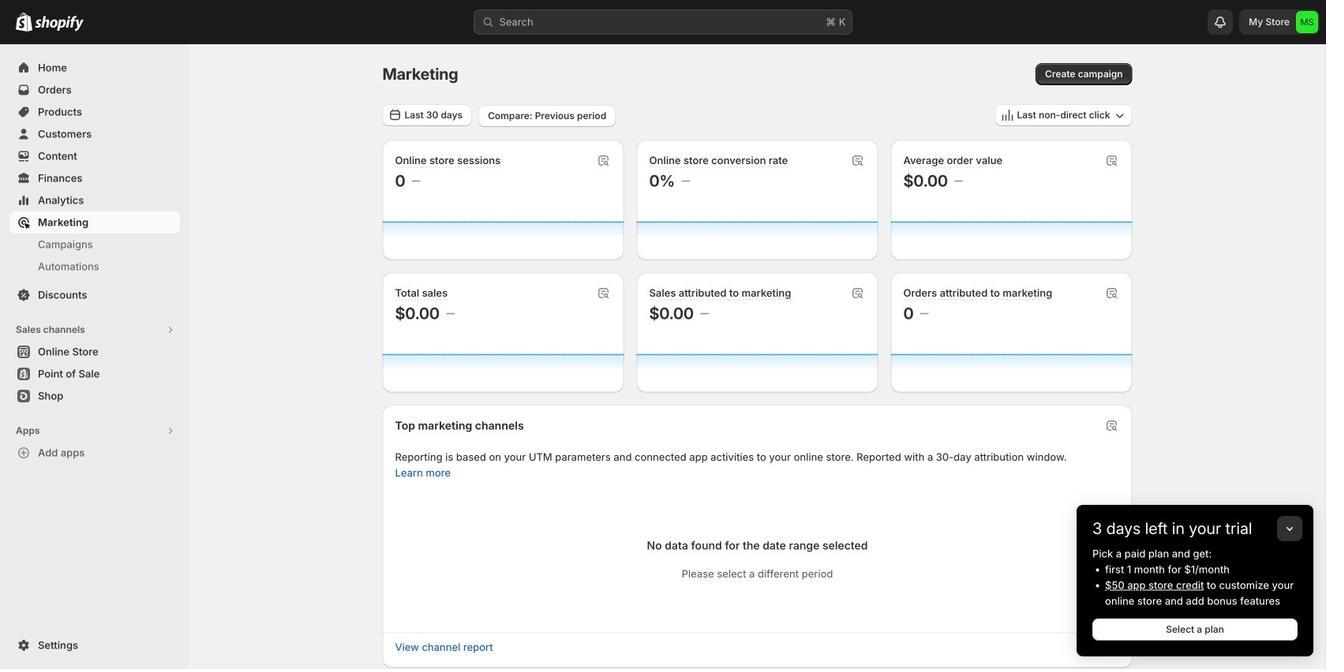 Task type: describe. For each thing, give the bounding box(es) containing it.
my store image
[[1296, 11, 1318, 33]]

shopify image
[[16, 12, 32, 31]]



Task type: locate. For each thing, give the bounding box(es) containing it.
shopify image
[[35, 16, 84, 31]]



Task type: vqa. For each thing, say whether or not it's contained in the screenshot.
Title
no



